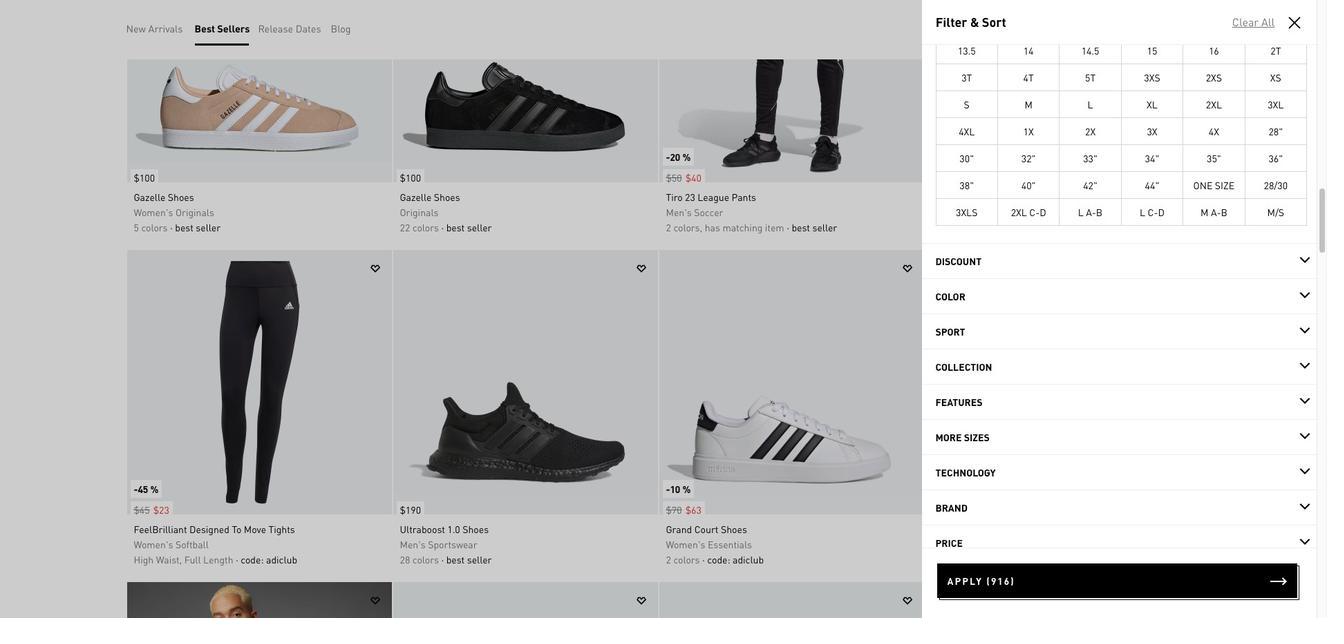 Task type: locate. For each thing, give the bounding box(es) containing it.
best sellers
[[195, 22, 250, 35]]

to
[[232, 523, 241, 536]]

a- down 42" link
[[1086, 206, 1096, 218]]

0 horizontal spatial $70
[[666, 504, 682, 516]]

16 link
[[1183, 37, 1245, 64]]

colors inside campus 00s shoes men's originals 18 colors · best seller
[[945, 554, 971, 566]]

36" link
[[1245, 144, 1307, 172]]

new arrivals link
[[126, 21, 183, 36]]

more
[[936, 431, 962, 444]]

men's inside ultraboost 1.0 shoes men's sportswear 28 colors · best seller
[[400, 538, 426, 551]]

2xl link
[[1183, 91, 1245, 118]]

adifom stan smith mule shoes women's originals 5 colors · best seller
[[932, 191, 1064, 234]]

$110 link
[[925, 495, 957, 518]]

seller inside tiro 23 league pants men's soccer 2 colors, has matching item · best seller
[[812, 221, 837, 234]]

men's
[[666, 206, 692, 218], [400, 538, 426, 551], [932, 538, 958, 551]]

1 d from the left
[[1040, 206, 1046, 218]]

1 vertical spatial m
[[1201, 206, 1208, 218]]

best inside gazelle shoes originals 22 colors · best seller
[[446, 221, 465, 234]]

$70 for $70 $63
[[666, 504, 682, 516]]

men's sportswear grey ultraboost 1.0 shoes image
[[659, 583, 924, 619]]

best inside tiro 23 league pants men's soccer 2 colors, has matching item · best seller
[[792, 221, 810, 234]]

ultraboost
[[400, 523, 445, 536]]

apply (916) button
[[937, 564, 1297, 599]]

2 code: from the left
[[707, 554, 730, 566]]

0 vertical spatial m
[[1025, 98, 1033, 111]]

- up $50
[[666, 151, 670, 163]]

c- down mule
[[1029, 206, 1040, 218]]

23
[[685, 191, 695, 203]]

2 $100 link from the left
[[393, 162, 424, 186]]

collection
[[936, 361, 992, 373]]

2 2 from the top
[[666, 554, 671, 566]]

best inside ultraboost 1.0 shoes men's sportswear 28 colors · best seller
[[446, 554, 465, 566]]

2x
[[1085, 125, 1096, 138]]

1 vertical spatial 2xl
[[1011, 206, 1027, 218]]

- for 45
[[134, 483, 138, 496]]

new arrivals
[[126, 22, 183, 35]]

l for l a-b
[[1078, 206, 1084, 218]]

l inside "link"
[[1078, 206, 1084, 218]]

seller inside gazelle shoes originals 22 colors · best seller
[[467, 221, 492, 234]]

- up $45
[[134, 483, 138, 496]]

a- down one size link on the top right of the page
[[1211, 206, 1221, 218]]

% right 10 at the bottom of page
[[683, 483, 691, 496]]

best inside gazelle shoes women's originals 5 colors · best seller
[[175, 221, 193, 234]]

1 horizontal spatial l
[[1088, 98, 1093, 111]]

2 5 from the left
[[932, 221, 937, 234]]

0 horizontal spatial d
[[1040, 206, 1046, 218]]

$100 for gazelle shoes women's originals 5 colors · best seller
[[134, 171, 155, 184]]

women's essentials white grand court shoes image
[[659, 250, 924, 515]]

1 horizontal spatial adiclub
[[733, 554, 764, 566]]

code: inside grand court shoes women's essentials 2 colors · code: adiclub
[[707, 554, 730, 566]]

men's down campus
[[932, 538, 958, 551]]

d for l c-d
[[1158, 206, 1165, 218]]

colors inside gazelle shoes women's originals 5 colors · best seller
[[141, 221, 168, 234]]

1 horizontal spatial $100
[[400, 171, 421, 184]]

2 gazelle from the left
[[400, 191, 432, 203]]

women's
[[134, 206, 173, 218], [932, 206, 971, 218], [134, 538, 173, 551], [666, 538, 705, 551]]

release dates
[[258, 22, 321, 35]]

2 b from the left
[[1221, 206, 1227, 218]]

$100 link up gazelle shoes originals 22 colors · best seller
[[393, 162, 424, 186]]

$100 up gazelle shoes originals 22 colors · best seller
[[400, 171, 421, 184]]

$45 $23
[[134, 504, 169, 516]]

gazelle for gazelle shoes women's originals 5 colors · best seller
[[134, 191, 165, 203]]

5 inside adifom stan smith mule shoes women's originals 5 colors · best seller
[[932, 221, 937, 234]]

0 horizontal spatial 2xl
[[1011, 206, 1027, 218]]

adiclub down essentials
[[733, 554, 764, 566]]

$100 link up gazelle shoes women's originals 5 colors · best seller
[[127, 162, 158, 186]]

34"
[[1145, 152, 1159, 165]]

30" link
[[936, 144, 998, 172]]

1 vertical spatial $70
[[666, 504, 682, 516]]

men's soccer black tiro 23 league pants image
[[659, 0, 924, 182]]

b inside 'link'
[[1221, 206, 1227, 218]]

men's for ultraboost 1.0 shoes men's sportswear 28 colors · best seller
[[400, 538, 426, 551]]

b inside "link"
[[1096, 206, 1103, 218]]

1 adiclub from the left
[[266, 554, 297, 566]]

$23
[[153, 504, 169, 516]]

shoes inside adifom stan smith mule shoes women's originals 5 colors · best seller
[[1038, 191, 1064, 203]]

28"
[[1269, 125, 1283, 138]]

adiclub down tights
[[266, 554, 297, 566]]

1 b from the left
[[1096, 206, 1103, 218]]

1 horizontal spatial c-
[[1148, 206, 1158, 218]]

2 inside tiro 23 league pants men's soccer 2 colors, has matching item · best seller
[[666, 221, 671, 234]]

men's up 28
[[400, 538, 426, 551]]

0 horizontal spatial m
[[1025, 98, 1033, 111]]

colors inside grand court shoes women's essentials 2 colors · code: adiclub
[[673, 554, 700, 566]]

l
[[1088, 98, 1093, 111], [1078, 206, 1084, 218], [1140, 206, 1145, 218]]

1 $100 from the left
[[134, 171, 155, 184]]

1 horizontal spatial men's
[[666, 206, 692, 218]]

1 a- from the left
[[1086, 206, 1096, 218]]

0 horizontal spatial b
[[1096, 206, 1103, 218]]

1 horizontal spatial code:
[[707, 554, 730, 566]]

list containing new arrivals
[[126, 11, 360, 46]]

0 horizontal spatial c-
[[1029, 206, 1040, 218]]

m up 1x "link"
[[1025, 98, 1033, 111]]

shoes
[[168, 191, 194, 203], [434, 191, 460, 203], [1038, 191, 1064, 203], [463, 523, 489, 536], [721, 523, 747, 536], [987, 523, 1013, 536]]

xs link
[[1245, 64, 1307, 91]]

blog
[[331, 22, 351, 35]]

0 horizontal spatial l
[[1078, 206, 1084, 218]]

men's inside campus 00s shoes men's originals 18 colors · best seller
[[932, 538, 958, 551]]

1 2 from the top
[[666, 221, 671, 234]]

&
[[970, 14, 979, 30]]

1 code: from the left
[[241, 554, 264, 566]]

0 horizontal spatial gazelle
[[134, 191, 165, 203]]

sportswear
[[428, 538, 477, 551]]

best sellers link
[[195, 21, 250, 36]]

% right 45 at the left of the page
[[150, 483, 159, 496]]

1 c- from the left
[[1029, 206, 1040, 218]]

l link
[[1059, 91, 1122, 118]]

sport
[[936, 326, 965, 338]]

2 adiclub from the left
[[733, 554, 764, 566]]

1 horizontal spatial 2xl
[[1206, 98, 1222, 111]]

0 vertical spatial 2
[[666, 221, 671, 234]]

originals inside adifom stan smith mule shoes women's originals 5 colors · best seller
[[974, 206, 1013, 218]]

2 horizontal spatial men's
[[932, 538, 958, 551]]

2xl for 2xl c-d
[[1011, 206, 1027, 218]]

1 horizontal spatial 5
[[932, 221, 937, 234]]

- up $70 $63
[[666, 483, 670, 496]]

code: down move
[[241, 554, 264, 566]]

1 vertical spatial 2
[[666, 554, 671, 566]]

filter
[[936, 14, 967, 30]]

gazelle inside gazelle shoes women's originals 5 colors · best seller
[[134, 191, 165, 203]]

1 horizontal spatial $100 link
[[393, 162, 424, 186]]

5t link
[[1059, 64, 1122, 91]]

$190
[[400, 504, 421, 516]]

2t
[[1271, 44, 1281, 57]]

$70 left $63
[[666, 504, 682, 516]]

1 gazelle from the left
[[134, 191, 165, 203]]

dates
[[296, 22, 321, 35]]

2 $100 from the left
[[400, 171, 421, 184]]

c- down 44" on the right of the page
[[1148, 206, 1158, 218]]

a- for m
[[1211, 206, 1221, 218]]

clear all
[[1232, 15, 1275, 29]]

00s
[[970, 523, 985, 536]]

discount
[[936, 255, 982, 267]]

2xs
[[1206, 71, 1222, 84]]

32" link
[[997, 144, 1060, 172]]

1 horizontal spatial b
[[1221, 206, 1227, 218]]

m down "one"
[[1201, 206, 1208, 218]]

· inside grand court shoes women's essentials 2 colors · code: adiclub
[[702, 554, 705, 566]]

1 5 from the left
[[134, 221, 139, 234]]

28
[[400, 554, 410, 566]]

1 $100 link from the left
[[127, 162, 158, 186]]

1 horizontal spatial a-
[[1211, 206, 1221, 218]]

33"
[[1083, 152, 1098, 165]]

1x
[[1023, 125, 1034, 138]]

brand
[[936, 502, 968, 514]]

0 horizontal spatial men's
[[400, 538, 426, 551]]

l up 2x link
[[1088, 98, 1093, 111]]

2xl for 2xl
[[1206, 98, 1222, 111]]

% right 20
[[683, 151, 691, 163]]

originals inside gazelle shoes originals 22 colors · best seller
[[400, 206, 439, 218]]

2 d from the left
[[1158, 206, 1165, 218]]

2xl down mule
[[1011, 206, 1027, 218]]

m inside 'link'
[[1201, 206, 1208, 218]]

d
[[1040, 206, 1046, 218], [1158, 206, 1165, 218]]

best inside campus 00s shoes men's originals 18 colors · best seller
[[979, 554, 997, 566]]

1 horizontal spatial m
[[1201, 206, 1208, 218]]

10.5
[[958, 17, 976, 30]]

high
[[134, 554, 154, 566]]

-45 %
[[134, 483, 159, 496]]

14.5
[[1081, 44, 1099, 57]]

c- for 2xl
[[1029, 206, 1040, 218]]

- for 10
[[666, 483, 670, 496]]

has
[[705, 221, 720, 234]]

0 vertical spatial $70
[[932, 171, 948, 184]]

m a-b
[[1201, 206, 1227, 218]]

$70 up adifom at top right
[[932, 171, 948, 184]]

2 left colors, on the right
[[666, 221, 671, 234]]

grand
[[666, 523, 692, 536]]

$63
[[685, 504, 701, 516]]

$100 up gazelle shoes women's originals 5 colors · best seller
[[134, 171, 155, 184]]

gazelle shoes originals 22 colors · best seller
[[400, 191, 492, 234]]

42"
[[1083, 179, 1098, 191]]

2 c- from the left
[[1148, 206, 1158, 218]]

seller inside adifom stan smith mule shoes women's originals 5 colors · best seller
[[994, 221, 1019, 234]]

0 horizontal spatial adiclub
[[266, 554, 297, 566]]

28/30
[[1264, 179, 1288, 191]]

code: down essentials
[[707, 554, 730, 566]]

· inside feelbrilliant designed to move tights women's softball high waist, full length · code: adiclub
[[236, 554, 238, 566]]

a-
[[1086, 206, 1096, 218], [1211, 206, 1221, 218]]

$70 inside $70 link
[[932, 171, 948, 184]]

colors inside ultraboost 1.0 shoes men's sportswear 28 colors · best seller
[[412, 554, 439, 566]]

28" link
[[1245, 118, 1307, 145]]

essentials
[[708, 538, 752, 551]]

shoes inside gazelle shoes women's originals 5 colors · best seller
[[168, 191, 194, 203]]

% for -20 %
[[683, 151, 691, 163]]

m link
[[997, 91, 1060, 118]]

ultraboost 1.0 shoes men's sportswear 28 colors · best seller
[[400, 523, 492, 566]]

% for -10 %
[[683, 483, 691, 496]]

d down 40" link
[[1040, 206, 1046, 218]]

gazelle shoes women's originals 5 colors · best seller
[[134, 191, 221, 234]]

$50 $40
[[666, 171, 701, 184]]

b for l a-b
[[1096, 206, 1103, 218]]

1 horizontal spatial gazelle
[[400, 191, 432, 203]]

2 down grand
[[666, 554, 671, 566]]

0 vertical spatial 2xl
[[1206, 98, 1222, 111]]

list
[[126, 11, 360, 46]]

0 horizontal spatial 5
[[134, 221, 139, 234]]

gazelle inside gazelle shoes originals 22 colors · best seller
[[400, 191, 432, 203]]

a- inside 'link'
[[1211, 206, 1221, 218]]

b down size
[[1221, 206, 1227, 218]]

tiro
[[666, 191, 683, 203]]

0 horizontal spatial $100
[[134, 171, 155, 184]]

originals black gazelle shoes image
[[393, 0, 658, 182]]

10
[[670, 483, 680, 496]]

xl
[[1147, 98, 1158, 111]]

2 a- from the left
[[1211, 206, 1221, 218]]

s
[[964, 98, 970, 111]]

court
[[694, 523, 718, 536]]

40" link
[[997, 171, 1060, 199]]

1 horizontal spatial d
[[1158, 206, 1165, 218]]

0 horizontal spatial $100 link
[[127, 162, 158, 186]]

l c-d link
[[1121, 198, 1183, 226]]

3t
[[962, 71, 972, 84]]

2
[[666, 221, 671, 234], [666, 554, 671, 566]]

blog link
[[331, 21, 351, 36]]

2 inside grand court shoes women's essentials 2 colors · code: adiclub
[[666, 554, 671, 566]]

shoes inside ultraboost 1.0 shoes men's sportswear 28 colors · best seller
[[463, 523, 489, 536]]

men's down tiro
[[666, 206, 692, 218]]

2xl up '4x' "link"
[[1206, 98, 1222, 111]]

d down 44" link
[[1158, 206, 1165, 218]]

seller inside gazelle shoes women's originals 5 colors · best seller
[[196, 221, 221, 234]]

0 horizontal spatial a-
[[1086, 206, 1096, 218]]

2 horizontal spatial l
[[1140, 206, 1145, 218]]

l down 44" on the right of the page
[[1140, 206, 1145, 218]]

tights
[[269, 523, 295, 536]]

a- inside "link"
[[1086, 206, 1096, 218]]

1x link
[[997, 118, 1060, 145]]

2xl
[[1206, 98, 1222, 111], [1011, 206, 1027, 218]]

b down 42" link
[[1096, 206, 1103, 218]]

grand court shoes women's essentials 2 colors · code: adiclub
[[666, 523, 764, 566]]

0 horizontal spatial code:
[[241, 554, 264, 566]]

l down 42"
[[1078, 206, 1084, 218]]

$110
[[932, 504, 953, 516]]

1 horizontal spatial $70
[[932, 171, 948, 184]]



Task type: vqa. For each thing, say whether or not it's contained in the screenshot.
leftmost code:
yes



Task type: describe. For each thing, give the bounding box(es) containing it.
code: inside feelbrilliant designed to move tights women's softball high waist, full length · code: adiclub
[[241, 554, 264, 566]]

pants
[[732, 191, 756, 203]]

c- for l
[[1148, 206, 1158, 218]]

women's inside grand court shoes women's essentials 2 colors · code: adiclub
[[666, 538, 705, 551]]

$100 link for gazelle shoes women's originals 5 colors · best seller
[[127, 162, 158, 186]]

m/s link
[[1245, 198, 1307, 226]]

shoes inside grand court shoes women's essentials 2 colors · code: adiclub
[[721, 523, 747, 536]]

softball
[[175, 538, 209, 551]]

3xs
[[1144, 71, 1160, 84]]

· inside ultraboost 1.0 shoes men's sportswear 28 colors · best seller
[[441, 554, 444, 566]]

b for m a-b
[[1221, 206, 1227, 218]]

new
[[126, 22, 146, 35]]

waist,
[[156, 554, 182, 566]]

size
[[1215, 179, 1235, 191]]

35" link
[[1183, 144, 1245, 172]]

feelbrilliant
[[134, 523, 187, 536]]

$100 for gazelle shoes originals 22 colors · best seller
[[400, 171, 421, 184]]

xl link
[[1121, 91, 1183, 118]]

features
[[936, 396, 982, 408]]

-10 %
[[666, 483, 691, 496]]

smith
[[986, 191, 1012, 203]]

d for 2xl c-d
[[1040, 206, 1046, 218]]

13 link
[[1245, 10, 1307, 37]]

release
[[258, 22, 293, 35]]

gazelle for gazelle shoes originals 22 colors · best seller
[[400, 191, 432, 203]]

30"
[[960, 152, 974, 165]]

campus 00s shoes men's originals 18 colors · best seller
[[932, 523, 1024, 566]]

2xs link
[[1183, 64, 1245, 91]]

women's softball black feelbrilliant designed to move tights image
[[127, 250, 392, 515]]

3xs link
[[1121, 64, 1183, 91]]

· inside gazelle shoes women's originals 5 colors · best seller
[[170, 221, 173, 234]]

clear all link
[[1231, 15, 1275, 30]]

men's originals brown campus 00s shoes image
[[925, 250, 1190, 515]]

men's lifestyle blue argentina 1994 away jersey image
[[127, 583, 392, 619]]

originals inside campus 00s shoes men's originals 18 colors · best seller
[[960, 538, 999, 551]]

originals inside gazelle shoes women's originals 5 colors · best seller
[[175, 206, 214, 218]]

shoes inside campus 00s shoes men's originals 18 colors · best seller
[[987, 523, 1013, 536]]

% for -45 %
[[150, 483, 159, 496]]

mule
[[1014, 191, 1035, 203]]

$70 for $70
[[932, 171, 948, 184]]

adiclub inside feelbrilliant designed to move tights women's softball high waist, full length · code: adiclub
[[266, 554, 297, 566]]

44"
[[1145, 179, 1159, 191]]

tiro 23 league pants men's soccer 2 colors, has matching item · best seller
[[666, 191, 837, 234]]

32"
[[1021, 152, 1036, 165]]

women's inside adifom stan smith mule shoes women's originals 5 colors · best seller
[[932, 206, 971, 218]]

shoes inside gazelle shoes originals 22 colors · best seller
[[434, 191, 460, 203]]

best inside adifom stan smith mule shoes women's originals 5 colors · best seller
[[973, 221, 992, 234]]

l for l c-d
[[1140, 206, 1145, 218]]

2xl c-d
[[1011, 206, 1046, 218]]

release dates link
[[258, 21, 321, 36]]

10.5 link
[[936, 10, 998, 37]]

3x link
[[1121, 118, 1183, 145]]

4t
[[1023, 71, 1034, 84]]

adiclub inside grand court shoes women's essentials 2 colors · code: adiclub
[[733, 554, 764, 566]]

l a-b link
[[1059, 198, 1122, 226]]

one size
[[1193, 179, 1235, 191]]

42" link
[[1059, 171, 1122, 199]]

l for l
[[1088, 98, 1093, 111]]

women's sportswear white ultraboost 1.0 shoes image
[[393, 583, 658, 619]]

13.5
[[958, 44, 976, 57]]

14.5 link
[[1059, 37, 1122, 64]]

women's originals brown adifom stan smith mule shoes image
[[925, 0, 1190, 182]]

seller inside campus 00s shoes men's originals 18 colors · best seller
[[999, 554, 1024, 566]]

4t link
[[997, 64, 1060, 91]]

adifom
[[932, 191, 962, 203]]

a- for l
[[1086, 206, 1096, 218]]

l a-b
[[1078, 206, 1103, 218]]

sellers
[[217, 22, 250, 35]]

28/30 link
[[1245, 171, 1307, 199]]

$100 link for gazelle shoes originals 22 colors · best seller
[[393, 162, 424, 186]]

item
[[765, 221, 784, 234]]

33" link
[[1059, 144, 1122, 172]]

16
[[1209, 44, 1219, 57]]

2x link
[[1059, 118, 1122, 145]]

m for m a-b
[[1201, 206, 1208, 218]]

5 inside gazelle shoes women's originals 5 colors · best seller
[[134, 221, 139, 234]]

filter & sort
[[936, 14, 1006, 30]]

$190 link
[[393, 495, 424, 518]]

colors inside adifom stan smith mule shoes women's originals 5 colors · best seller
[[940, 221, 966, 234]]

men's inside tiro 23 league pants men's soccer 2 colors, has matching item · best seller
[[666, 206, 692, 218]]

m for m
[[1025, 98, 1033, 111]]

women's inside feelbrilliant designed to move tights women's softball high waist, full length · code: adiclub
[[134, 538, 173, 551]]

stan
[[965, 191, 984, 203]]

· inside gazelle shoes originals 22 colors · best seller
[[441, 221, 444, 234]]

campus
[[932, 523, 967, 536]]

14
[[1023, 44, 1034, 57]]

sort
[[982, 14, 1006, 30]]

38" link
[[936, 171, 998, 199]]

m/s
[[1267, 206, 1284, 218]]

3xls
[[956, 206, 978, 218]]

soccer
[[694, 206, 723, 218]]

4x
[[1209, 125, 1219, 138]]

men's for campus 00s shoes men's originals 18 colors · best seller
[[932, 538, 958, 551]]

originals black busenitz pro shoes image
[[925, 583, 1190, 619]]

2xl c-d link
[[997, 198, 1060, 226]]

$70 $63
[[666, 504, 701, 516]]

full
[[184, 554, 201, 566]]

· inside campus 00s shoes men's originals 18 colors · best seller
[[973, 554, 976, 566]]

4x link
[[1183, 118, 1245, 145]]

· inside adifom stan smith mule shoes women's originals 5 colors · best seller
[[968, 221, 971, 234]]

women's inside gazelle shoes women's originals 5 colors · best seller
[[134, 206, 173, 218]]

20
[[670, 151, 680, 163]]

l c-d
[[1140, 206, 1165, 218]]

$70 link
[[925, 162, 952, 186]]

designed
[[189, 523, 229, 536]]

men's sportswear black ultraboost 1.0 shoes image
[[393, 250, 658, 515]]

13.5 link
[[936, 37, 998, 64]]

1.0
[[447, 523, 460, 536]]

technology
[[936, 467, 996, 479]]

3t link
[[936, 64, 998, 91]]

3x
[[1147, 125, 1157, 138]]

35"
[[1207, 152, 1221, 165]]

- for 20
[[666, 151, 670, 163]]

m a-b link
[[1183, 198, 1245, 226]]

price
[[936, 537, 963, 549]]

· inside tiro 23 league pants men's soccer 2 colors, has matching item · best seller
[[787, 221, 789, 234]]

5t
[[1085, 71, 1096, 84]]

seller inside ultraboost 1.0 shoes men's sportswear 28 colors · best seller
[[467, 554, 492, 566]]

women's originals pink gazelle shoes image
[[127, 0, 392, 182]]

colors inside gazelle shoes originals 22 colors · best seller
[[412, 221, 439, 234]]



